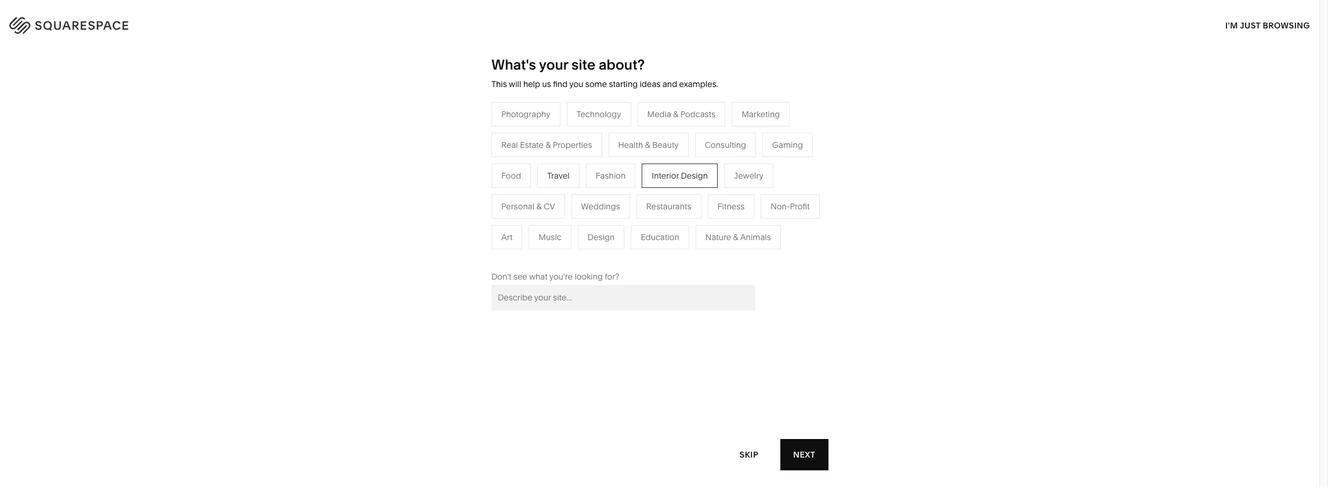 Task type: describe. For each thing, give the bounding box(es) containing it.
Media & Podcasts radio
[[638, 102, 726, 126]]

degraw image
[[505, 397, 815, 486]]

& right cv
[[557, 196, 563, 206]]

real inside option
[[501, 140, 518, 150]]

professional services
[[409, 179, 490, 189]]

fitness inside fitness radio
[[718, 201, 745, 212]]

Marketing radio
[[732, 102, 790, 126]]

log             in link
[[1276, 18, 1305, 29]]

services
[[458, 179, 490, 189]]

squarespace logo image
[[23, 14, 152, 33]]

Design radio
[[578, 225, 625, 249]]

Weddings radio
[[571, 194, 630, 219]]

and
[[663, 79, 677, 89]]

degraw element
[[505, 397, 815, 486]]

log
[[1276, 18, 1294, 29]]

restaurants inside "option"
[[646, 201, 692, 212]]

your
[[539, 56, 568, 73]]

1 vertical spatial media & podcasts
[[531, 196, 600, 206]]

media & podcasts inside option
[[647, 109, 716, 119]]

1 vertical spatial non-
[[463, 213, 482, 224]]

technology
[[577, 109, 621, 119]]

Education radio
[[631, 225, 689, 249]]

site
[[572, 56, 596, 73]]

about?
[[599, 56, 645, 73]]

Consulting radio
[[695, 133, 756, 157]]

0 vertical spatial restaurants
[[531, 179, 577, 189]]

skip button
[[727, 439, 772, 471]]

0 horizontal spatial animals
[[689, 179, 719, 189]]

Music radio
[[529, 225, 572, 249]]

events link
[[531, 213, 568, 224]]

1 vertical spatial properties
[[583, 248, 622, 259]]

& up looking
[[576, 248, 581, 259]]

non-profit
[[771, 201, 810, 212]]

ideas
[[640, 79, 661, 89]]

restaurants link
[[531, 179, 588, 189]]

consulting
[[705, 140, 746, 150]]

will
[[509, 79, 521, 89]]

what's your site about? this will help us find you some starting ideas and examples.
[[492, 56, 718, 89]]

Food radio
[[492, 164, 531, 188]]

i'm just browsing
[[1226, 20, 1311, 30]]

in
[[1296, 18, 1305, 29]]

looking
[[575, 272, 603, 282]]

& right community at the top of the page
[[455, 213, 461, 224]]

Travel radio
[[538, 164, 580, 188]]

Restaurants radio
[[637, 194, 701, 219]]

see
[[514, 272, 527, 282]]

you're
[[549, 272, 573, 282]]

examples.
[[679, 79, 718, 89]]

community & non-profits link
[[409, 213, 517, 224]]

interior
[[652, 171, 679, 181]]

what's
[[492, 56, 536, 73]]

education
[[641, 232, 680, 242]]

Real Estate & Properties radio
[[492, 133, 602, 157]]

home & decor link
[[654, 161, 722, 172]]

fashion
[[596, 171, 626, 181]]

what
[[529, 272, 548, 282]]

& right health
[[645, 140, 650, 150]]

community & non-profits
[[409, 213, 506, 224]]

nature & animals inside radio
[[706, 232, 771, 242]]

& down home & decor
[[682, 179, 687, 189]]

personal & cv
[[501, 201, 555, 212]]

next
[[793, 450, 815, 460]]

for?
[[605, 272, 619, 282]]

Non-Profit radio
[[761, 194, 820, 219]]

Personal & CV radio
[[492, 194, 565, 219]]

& inside radio
[[537, 201, 542, 212]]

profits
[[482, 213, 506, 224]]

Gaming radio
[[763, 133, 813, 157]]

health & beauty
[[618, 140, 679, 150]]

jewelry
[[734, 171, 764, 181]]

us
[[542, 79, 551, 89]]

Interior Design radio
[[642, 164, 718, 188]]

real estate & properties link
[[531, 248, 634, 259]]



Task type: locate. For each thing, give the bounding box(es) containing it.
1 vertical spatial nature
[[706, 232, 731, 242]]

nature
[[654, 179, 680, 189], [706, 232, 731, 242]]

weddings
[[581, 201, 620, 212], [531, 231, 570, 241]]

cv
[[544, 201, 555, 212]]

0 vertical spatial properties
[[553, 140, 592, 150]]

real up food
[[501, 140, 518, 150]]

1 horizontal spatial media & podcasts
[[647, 109, 716, 119]]

podcasts down restaurants link at left
[[565, 196, 600, 206]]

travel inside "radio"
[[547, 171, 570, 181]]

some
[[586, 79, 607, 89]]

food
[[501, 171, 521, 181]]

0 vertical spatial real estate & properties
[[501, 140, 592, 150]]

& left cv
[[537, 201, 542, 212]]

0 horizontal spatial estate
[[520, 140, 544, 150]]

fitness link
[[654, 196, 693, 206]]

this
[[492, 79, 507, 89]]

animals down decor
[[689, 179, 719, 189]]

properties
[[553, 140, 592, 150], [583, 248, 622, 259]]

0 vertical spatial animals
[[689, 179, 719, 189]]

community
[[409, 213, 453, 224]]

animals down fitness radio
[[740, 232, 771, 242]]

just
[[1240, 20, 1261, 30]]

0 horizontal spatial podcasts
[[565, 196, 600, 206]]

0 vertical spatial weddings
[[581, 201, 620, 212]]

nature & animals down fitness radio
[[706, 232, 771, 242]]

fitness down the interior
[[654, 196, 681, 206]]

0 horizontal spatial real
[[501, 140, 518, 150]]

photography
[[501, 109, 551, 119]]

0 vertical spatial podcasts
[[681, 109, 716, 119]]

animals
[[689, 179, 719, 189], [740, 232, 771, 242]]

squarespace logo link
[[23, 14, 280, 33]]

restaurants
[[531, 179, 577, 189], [646, 201, 692, 212]]

starting
[[609, 79, 638, 89]]

1 horizontal spatial media
[[647, 109, 671, 119]]

help
[[523, 79, 540, 89]]

podcasts down examples. at top right
[[681, 109, 716, 119]]

professional
[[409, 179, 456, 189]]

media & podcasts
[[647, 109, 716, 119], [531, 196, 600, 206]]

nature & animals link
[[654, 179, 731, 189]]

design inside radio
[[681, 171, 708, 181]]

media & podcasts link
[[531, 196, 611, 206]]

beauty
[[652, 140, 679, 150]]

professional services link
[[409, 179, 502, 189]]

design inside option
[[588, 232, 615, 242]]

home & decor
[[654, 161, 710, 172]]

estate down the weddings link at left
[[550, 248, 574, 259]]

Art radio
[[492, 225, 523, 249]]

interior design
[[652, 171, 708, 181]]

decor
[[686, 161, 710, 172]]

0 vertical spatial real
[[501, 140, 518, 150]]

travel up media & podcasts link
[[547, 171, 570, 181]]

0 vertical spatial media
[[647, 109, 671, 119]]

1 vertical spatial podcasts
[[565, 196, 600, 206]]

real estate & properties up looking
[[531, 248, 622, 259]]

0 horizontal spatial media
[[531, 196, 555, 206]]

design
[[681, 171, 708, 181], [588, 232, 615, 242]]

weddings up design option
[[581, 201, 620, 212]]

travel link
[[531, 161, 565, 172]]

i'm
[[1226, 20, 1238, 30]]

fitness up 'nature & animals' radio
[[718, 201, 745, 212]]

next button
[[780, 439, 828, 471]]

podcasts
[[681, 109, 716, 119], [565, 196, 600, 206]]

real down music
[[531, 248, 548, 259]]

estate
[[520, 140, 544, 150], [550, 248, 574, 259]]

media
[[647, 109, 671, 119], [531, 196, 555, 206]]

& right the home in the top of the page
[[679, 161, 685, 172]]

non- down services
[[463, 213, 482, 224]]

Don't see what you're looking for? field
[[492, 285, 756, 310]]

1 horizontal spatial nature
[[706, 232, 731, 242]]

0 horizontal spatial non-
[[463, 213, 482, 224]]

travel
[[531, 161, 554, 172], [547, 171, 570, 181]]

media & podcasts down restaurants link at left
[[531, 196, 600, 206]]

Jewelry radio
[[724, 164, 774, 188]]

health
[[618, 140, 643, 150]]

0 vertical spatial nature
[[654, 179, 680, 189]]

don't see what you're looking for?
[[492, 272, 619, 282]]

real
[[501, 140, 518, 150], [531, 248, 548, 259]]

nature & animals down the home & decor link
[[654, 179, 719, 189]]

0 vertical spatial non-
[[771, 201, 790, 212]]

Fashion radio
[[586, 164, 636, 188]]

1 horizontal spatial fitness
[[718, 201, 745, 212]]

& down and
[[673, 109, 679, 119]]

0 horizontal spatial design
[[588, 232, 615, 242]]

nature & animals
[[654, 179, 719, 189], [706, 232, 771, 242]]

& up the travel 'link'
[[546, 140, 551, 150]]

Nature & Animals radio
[[696, 225, 781, 249]]

media up "events"
[[531, 196, 555, 206]]

1 horizontal spatial weddings
[[581, 201, 620, 212]]

restaurants down the interior
[[646, 201, 692, 212]]

& down fitness radio
[[733, 232, 739, 242]]

estate up the travel 'link'
[[520, 140, 544, 150]]

events
[[531, 213, 557, 224]]

home
[[654, 161, 677, 172]]

weddings link
[[531, 231, 582, 241]]

nature inside radio
[[706, 232, 731, 242]]

travel down real estate & properties option
[[531, 161, 554, 172]]

personal
[[501, 201, 535, 212]]

Health & Beauty radio
[[609, 133, 689, 157]]

1 vertical spatial animals
[[740, 232, 771, 242]]

0 vertical spatial media & podcasts
[[647, 109, 716, 119]]

1 vertical spatial media
[[531, 196, 555, 206]]

real estate & properties inside option
[[501, 140, 592, 150]]

non- inside non-profit option
[[771, 201, 790, 212]]

Photography radio
[[492, 102, 560, 126]]

browsing
[[1263, 20, 1311, 30]]

fitness
[[654, 196, 681, 206], [718, 201, 745, 212]]

Fitness radio
[[708, 194, 755, 219]]

skip
[[740, 450, 759, 460]]

& inside radio
[[733, 232, 739, 242]]

1 horizontal spatial real
[[531, 248, 548, 259]]

find
[[553, 79, 568, 89]]

1 vertical spatial weddings
[[531, 231, 570, 241]]

media up beauty
[[647, 109, 671, 119]]

marketing
[[742, 109, 780, 119]]

log             in
[[1276, 18, 1305, 29]]

properties up for?
[[583, 248, 622, 259]]

& inside option
[[673, 109, 679, 119]]

music
[[539, 232, 562, 242]]

art
[[501, 232, 513, 242]]

weddings down events link
[[531, 231, 570, 241]]

don't
[[492, 272, 512, 282]]

1 horizontal spatial restaurants
[[646, 201, 692, 212]]

restaurants down the travel 'link'
[[531, 179, 577, 189]]

estate inside real estate & properties option
[[520, 140, 544, 150]]

you
[[570, 79, 584, 89]]

1 vertical spatial design
[[588, 232, 615, 242]]

0 horizontal spatial nature
[[654, 179, 680, 189]]

nature down fitness radio
[[706, 232, 731, 242]]

1 horizontal spatial non-
[[771, 201, 790, 212]]

0 horizontal spatial media & podcasts
[[531, 196, 600, 206]]

1 horizontal spatial animals
[[740, 232, 771, 242]]

nature down the home in the top of the page
[[654, 179, 680, 189]]

1 horizontal spatial podcasts
[[681, 109, 716, 119]]

1 vertical spatial estate
[[550, 248, 574, 259]]

real estate & properties
[[501, 140, 592, 150], [531, 248, 622, 259]]

0 vertical spatial nature & animals
[[654, 179, 719, 189]]

non- down jewelry 'radio' on the top right
[[771, 201, 790, 212]]

0 horizontal spatial fitness
[[654, 196, 681, 206]]

profit
[[790, 201, 810, 212]]

1 vertical spatial nature & animals
[[706, 232, 771, 242]]

0 vertical spatial design
[[681, 171, 708, 181]]

non-
[[771, 201, 790, 212], [463, 213, 482, 224]]

media inside media & podcasts option
[[647, 109, 671, 119]]

0 vertical spatial estate
[[520, 140, 544, 150]]

properties up the travel 'link'
[[553, 140, 592, 150]]

1 vertical spatial restaurants
[[646, 201, 692, 212]]

i'm just browsing link
[[1226, 9, 1311, 41]]

0 horizontal spatial weddings
[[531, 231, 570, 241]]

1 vertical spatial real estate & properties
[[531, 248, 622, 259]]

1 horizontal spatial design
[[681, 171, 708, 181]]

animals inside radio
[[740, 232, 771, 242]]

gaming
[[773, 140, 803, 150]]

real estate & properties up the travel 'link'
[[501, 140, 592, 150]]

1 horizontal spatial estate
[[550, 248, 574, 259]]

&
[[673, 109, 679, 119], [546, 140, 551, 150], [645, 140, 650, 150], [679, 161, 685, 172], [682, 179, 687, 189], [557, 196, 563, 206], [537, 201, 542, 212], [455, 213, 461, 224], [733, 232, 739, 242], [576, 248, 581, 259]]

weddings inside radio
[[581, 201, 620, 212]]

media & podcasts down and
[[647, 109, 716, 119]]

properties inside real estate & properties option
[[553, 140, 592, 150]]

1 vertical spatial real
[[531, 248, 548, 259]]

Technology radio
[[567, 102, 631, 126]]

0 horizontal spatial restaurants
[[531, 179, 577, 189]]

podcasts inside option
[[681, 109, 716, 119]]



Task type: vqa. For each thing, say whether or not it's contained in the screenshot.
Design
yes



